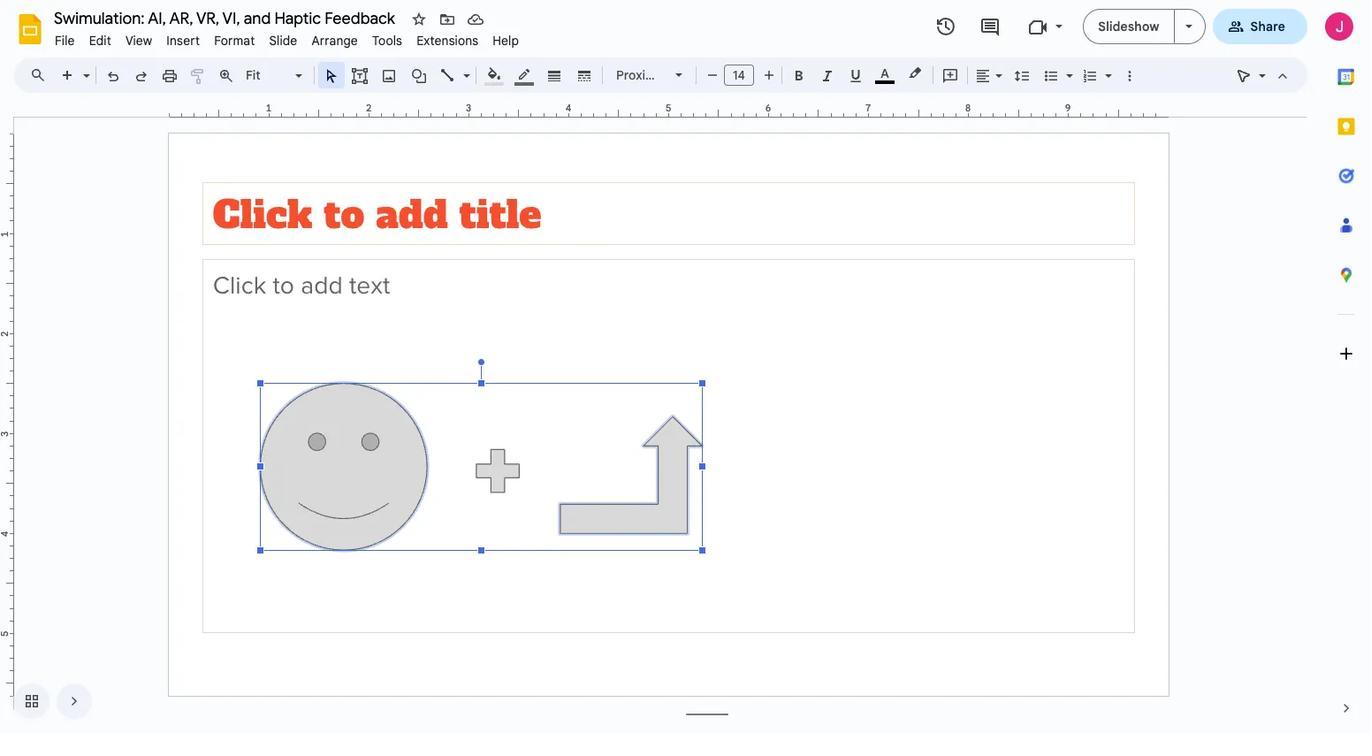 Task type: describe. For each thing, give the bounding box(es) containing it.
share button
[[1213, 9, 1308, 44]]

tools menu item
[[365, 30, 410, 51]]

proxima nova
[[617, 67, 697, 83]]

format
[[214, 33, 255, 49]]

edit
[[89, 33, 111, 49]]

format menu item
[[207, 30, 262, 51]]

view
[[126, 33, 152, 49]]

border dash option
[[575, 63, 595, 88]]

insert menu item
[[159, 30, 207, 51]]

arrange
[[312, 33, 358, 49]]

menu bar inside the menu bar banner
[[48, 23, 526, 52]]

help
[[493, 33, 519, 49]]

proxima
[[617, 67, 664, 83]]

file menu item
[[48, 30, 82, 51]]

font list. proxima nova selected. option
[[617, 63, 697, 88]]

Font size text field
[[725, 65, 754, 86]]

insert
[[167, 33, 200, 49]]

mode and view toolbar
[[1230, 57, 1298, 93]]

Zoom text field
[[243, 63, 293, 88]]

extensions
[[417, 33, 479, 49]]

border weight option
[[544, 63, 565, 88]]

fill color: light 2 light gray 1 image
[[484, 63, 505, 86]]

start slideshow (⌘+enter) image
[[1186, 25, 1193, 28]]

slideshow
[[1099, 19, 1160, 34]]

insert image image
[[379, 63, 399, 88]]

shape image
[[409, 63, 429, 88]]

application containing slideshow
[[0, 0, 1372, 733]]

line & paragraph spacing image
[[1012, 63, 1033, 88]]

main toolbar
[[52, 0, 1144, 366]]

nova
[[667, 67, 697, 83]]

slide menu item
[[262, 30, 305, 51]]

help menu item
[[486, 30, 526, 51]]



Task type: vqa. For each thing, say whether or not it's contained in the screenshot.
Mode and view toolbar
yes



Task type: locate. For each thing, give the bounding box(es) containing it.
tab list inside the menu bar banner
[[1322, 52, 1372, 684]]

application
[[0, 0, 1372, 733]]

extensions menu item
[[410, 30, 486, 51]]

menu bar containing file
[[48, 23, 526, 52]]

highlight color image
[[906, 63, 925, 84]]

menu bar banner
[[0, 0, 1372, 733]]

Font size field
[[724, 65, 762, 90]]

slideshow button
[[1084, 9, 1175, 44]]

navigation
[[0, 670, 92, 733]]

tab list
[[1322, 52, 1372, 684]]

view menu item
[[118, 30, 159, 51]]

slide
[[269, 33, 298, 49]]

menu bar
[[48, 23, 526, 52]]

new slide with layout image
[[79, 64, 90, 70]]

Zoom field
[[241, 63, 310, 88]]

Star checkbox
[[407, 7, 432, 32]]

edit menu item
[[82, 30, 118, 51]]

Rename text field
[[48, 7, 405, 28]]

share
[[1251, 19, 1286, 34]]

file
[[55, 33, 75, 49]]

tools
[[372, 33, 403, 49]]

arrange menu item
[[305, 30, 365, 51]]

text color image
[[876, 63, 895, 84]]

Menus field
[[22, 63, 61, 88]]

border color: dark 2 dark gray 3 image
[[514, 63, 535, 86]]

navigation inside application
[[0, 670, 92, 733]]



